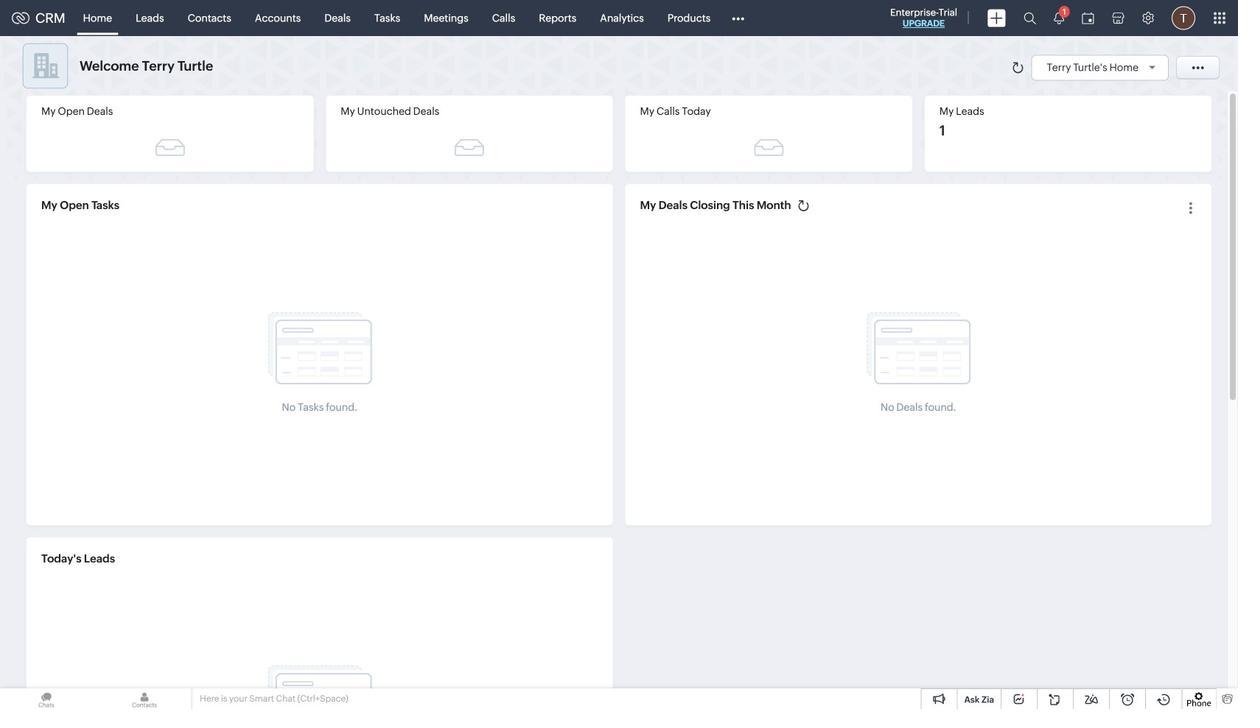 Task type: locate. For each thing, give the bounding box(es) containing it.
contacts image
[[98, 689, 191, 710]]

create menu image
[[988, 9, 1006, 27]]

search element
[[1015, 0, 1045, 36]]



Task type: describe. For each thing, give the bounding box(es) containing it.
signals element
[[1045, 0, 1073, 36]]

Other Modules field
[[723, 6, 754, 30]]

create menu element
[[979, 0, 1015, 36]]

logo image
[[12, 12, 29, 24]]

search image
[[1024, 12, 1036, 24]]

chats image
[[0, 689, 93, 710]]

profile element
[[1163, 0, 1205, 36]]

calendar image
[[1082, 12, 1095, 24]]

profile image
[[1172, 6, 1196, 30]]



Task type: vqa. For each thing, say whether or not it's contained in the screenshot.
Create Menu icon at the top
yes



